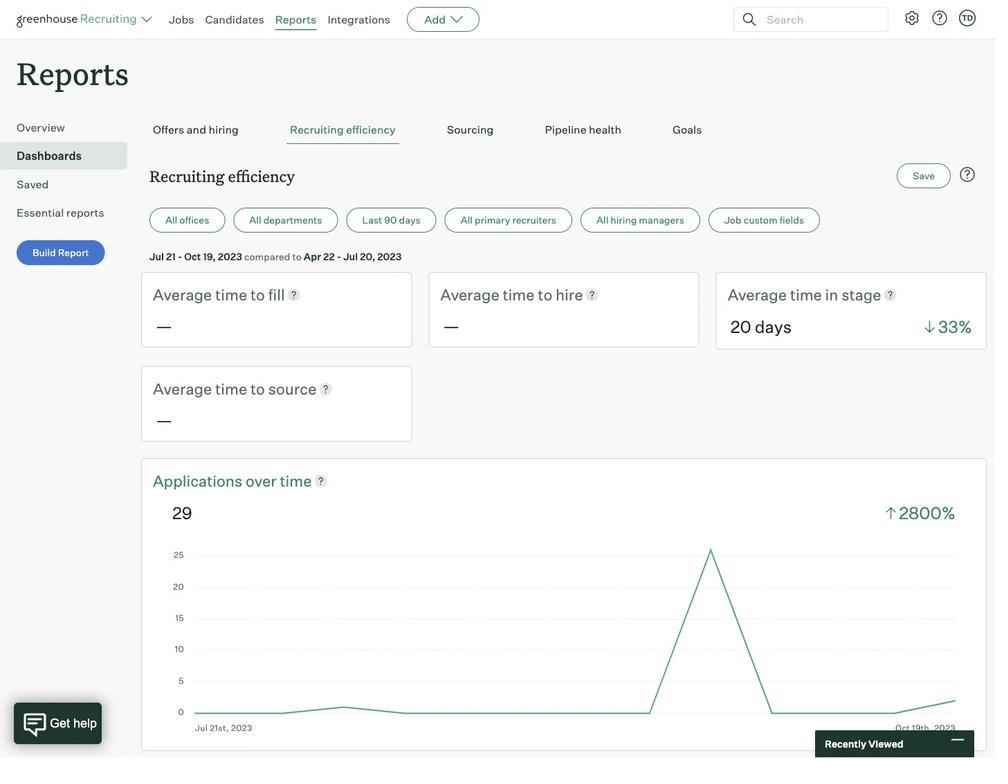 Task type: locate. For each thing, give the bounding box(es) containing it.
time for hire
[[503, 285, 535, 304]]

time left source on the left
[[215, 379, 247, 398]]

0 vertical spatial efficiency
[[346, 123, 396, 137]]

reports down greenhouse recruiting 'image'
[[17, 53, 129, 93]]

fields
[[780, 214, 805, 226]]

1 horizontal spatial jul
[[344, 251, 358, 263]]

1 horizontal spatial -
[[337, 251, 342, 263]]

days right 90 at the top
[[399, 214, 421, 226]]

offers and hiring
[[153, 123, 239, 137]]

stage
[[842, 285, 882, 304]]

21
[[166, 251, 176, 263]]

1 vertical spatial efficiency
[[228, 166, 295, 186]]

essential
[[17, 206, 64, 220]]

0 horizontal spatial 2023
[[218, 251, 242, 263]]

average time to for source
[[153, 379, 268, 398]]

0 vertical spatial recruiting efficiency
[[290, 123, 396, 137]]

reports link
[[275, 12, 317, 26]]

0 vertical spatial hiring
[[209, 123, 239, 137]]

time
[[215, 285, 247, 304], [503, 285, 535, 304], [791, 285, 823, 304], [215, 379, 247, 398], [280, 471, 312, 490]]

recruiting
[[290, 123, 344, 137], [150, 166, 225, 186]]

reports
[[275, 12, 317, 26], [17, 53, 129, 93]]

hiring left managers
[[611, 214, 637, 226]]

1 all from the left
[[166, 214, 177, 226]]

average for source
[[153, 379, 212, 398]]

last 90 days button
[[347, 208, 437, 233]]

all inside 'button'
[[250, 214, 262, 226]]

candidates link
[[205, 12, 264, 26]]

tab list
[[150, 116, 979, 144]]

days right 20 on the top right
[[755, 317, 792, 337]]

hiring right and
[[209, 123, 239, 137]]

— for hire
[[443, 315, 460, 336]]

integrations link
[[328, 12, 391, 26]]

1 vertical spatial hiring
[[611, 214, 637, 226]]

faq image
[[960, 166, 977, 183]]

jul left 21
[[150, 251, 164, 263]]

1 horizontal spatial reports
[[275, 12, 317, 26]]

-
[[178, 251, 182, 263], [337, 251, 342, 263]]

last
[[363, 214, 382, 226]]

1 vertical spatial recruiting
[[150, 166, 225, 186]]

all offices
[[166, 214, 209, 226]]

reports right candidates
[[275, 12, 317, 26]]

offers and hiring button
[[150, 116, 242, 144]]

all
[[166, 214, 177, 226], [250, 214, 262, 226], [461, 214, 473, 226], [597, 214, 609, 226]]

to left fill at the top left
[[251, 285, 265, 304]]

1 jul from the left
[[150, 251, 164, 263]]

0 horizontal spatial days
[[399, 214, 421, 226]]

1 horizontal spatial 2023
[[378, 251, 402, 263]]

time link
[[280, 470, 312, 491]]

essential reports
[[17, 206, 104, 220]]

greenhouse recruiting image
[[17, 11, 141, 28]]

0 vertical spatial recruiting
[[290, 123, 344, 137]]

to left source on the left
[[251, 379, 265, 398]]

0 horizontal spatial jul
[[150, 251, 164, 263]]

33%
[[939, 317, 973, 337]]

2023 right "20,"
[[378, 251, 402, 263]]

all left departments
[[250, 214, 262, 226]]

time for fill
[[215, 285, 247, 304]]

all left managers
[[597, 214, 609, 226]]

dashboards
[[17, 149, 82, 163]]

2023
[[218, 251, 242, 263], [378, 251, 402, 263]]

all left offices
[[166, 214, 177, 226]]

source
[[268, 379, 317, 398]]

2023 right 19,
[[218, 251, 242, 263]]

goals
[[673, 123, 703, 137]]

jobs link
[[169, 12, 194, 26]]

1 horizontal spatial days
[[755, 317, 792, 337]]

- right 22
[[337, 251, 342, 263]]

1 - from the left
[[178, 251, 182, 263]]

to left hire on the top of the page
[[538, 285, 553, 304]]

time right over
[[280, 471, 312, 490]]

0 horizontal spatial hiring
[[209, 123, 239, 137]]

0 vertical spatial days
[[399, 214, 421, 226]]

1 horizontal spatial efficiency
[[346, 123, 396, 137]]

all left primary
[[461, 214, 473, 226]]

sourcing button
[[444, 116, 498, 144]]

average time to
[[153, 285, 268, 304], [441, 285, 556, 304], [153, 379, 268, 398]]

over
[[246, 471, 277, 490]]

20 days
[[731, 317, 792, 337]]

average for fill
[[153, 285, 212, 304]]

to left the apr
[[293, 251, 302, 263]]

add
[[425, 12, 446, 26]]

recruiting efficiency button
[[287, 116, 399, 144]]

20
[[731, 317, 752, 337]]

all primary recruiters button
[[445, 208, 573, 233]]

—
[[156, 315, 173, 336], [443, 315, 460, 336], [156, 410, 173, 430]]

0 horizontal spatial efficiency
[[228, 166, 295, 186]]

90
[[385, 214, 397, 226]]

29
[[172, 503, 192, 523]]

all primary recruiters
[[461, 214, 557, 226]]

to for source
[[251, 379, 265, 398]]

job
[[725, 214, 742, 226]]

1 horizontal spatial recruiting
[[290, 123, 344, 137]]

average
[[153, 285, 212, 304], [441, 285, 500, 304], [728, 285, 787, 304], [153, 379, 212, 398]]

pipeline
[[545, 123, 587, 137]]

oct
[[184, 251, 201, 263]]

2 all from the left
[[250, 214, 262, 226]]

19,
[[203, 251, 216, 263]]

efficiency
[[346, 123, 396, 137], [228, 166, 295, 186]]

saved
[[17, 177, 49, 191]]

4 all from the left
[[597, 214, 609, 226]]

all offices button
[[150, 208, 225, 233]]

build report button
[[17, 240, 105, 265]]

tab list containing offers and hiring
[[150, 116, 979, 144]]

all hiring managers
[[597, 214, 685, 226]]

jul left "20,"
[[344, 251, 358, 263]]

- right 21
[[178, 251, 182, 263]]

time for stage
[[791, 285, 823, 304]]

all inside button
[[166, 214, 177, 226]]

1 vertical spatial days
[[755, 317, 792, 337]]

offers
[[153, 123, 184, 137]]

td
[[963, 13, 974, 23]]

time down 19,
[[215, 285, 247, 304]]

efficiency inside 'button'
[[346, 123, 396, 137]]

1 horizontal spatial hiring
[[611, 214, 637, 226]]

1 vertical spatial reports
[[17, 53, 129, 93]]

days
[[399, 214, 421, 226], [755, 317, 792, 337]]

— for source
[[156, 410, 173, 430]]

essential reports link
[[17, 204, 122, 221]]

configure image
[[905, 10, 921, 26]]

jobs
[[169, 12, 194, 26]]

hiring
[[209, 123, 239, 137], [611, 214, 637, 226]]

to
[[293, 251, 302, 263], [251, 285, 265, 304], [538, 285, 553, 304], [251, 379, 265, 398]]

save button
[[898, 164, 952, 189]]

0 horizontal spatial reports
[[17, 53, 129, 93]]

0 horizontal spatial -
[[178, 251, 182, 263]]

build report
[[33, 247, 89, 259]]

add button
[[407, 7, 480, 32]]

recruiting efficiency
[[290, 123, 396, 137], [150, 166, 295, 186]]

primary
[[475, 214, 511, 226]]

time left hire on the top of the page
[[503, 285, 535, 304]]

time left in
[[791, 285, 823, 304]]

recently viewed
[[826, 738, 904, 750]]

jul
[[150, 251, 164, 263], [344, 251, 358, 263]]

3 all from the left
[[461, 214, 473, 226]]



Task type: vqa. For each thing, say whether or not it's contained in the screenshot.
"22"
yes



Task type: describe. For each thing, give the bounding box(es) containing it.
build
[[33, 247, 56, 259]]

viewed
[[869, 738, 904, 750]]

1 2023 from the left
[[218, 251, 242, 263]]

1 vertical spatial recruiting efficiency
[[150, 166, 295, 186]]

applications link
[[153, 470, 246, 491]]

average for hire
[[441, 285, 500, 304]]

applications over
[[153, 471, 280, 490]]

0 horizontal spatial recruiting
[[150, 166, 225, 186]]

dashboards link
[[17, 148, 122, 164]]

sourcing
[[447, 123, 494, 137]]

applications
[[153, 471, 243, 490]]

candidates
[[205, 12, 264, 26]]

health
[[589, 123, 622, 137]]

recruiting inside recruiting efficiency 'button'
[[290, 123, 344, 137]]

all departments
[[250, 214, 322, 226]]

0 vertical spatial reports
[[275, 12, 317, 26]]

— for fill
[[156, 315, 173, 336]]

overview
[[17, 121, 65, 134]]

compared
[[244, 251, 290, 263]]

days inside button
[[399, 214, 421, 226]]

offices
[[180, 214, 209, 226]]

xychart image
[[172, 546, 956, 733]]

td button
[[960, 10, 977, 26]]

to for hire
[[538, 285, 553, 304]]

recently
[[826, 738, 867, 750]]

all for all hiring managers
[[597, 214, 609, 226]]

all hiring managers button
[[581, 208, 701, 233]]

over link
[[246, 470, 280, 491]]

overview link
[[17, 119, 122, 136]]

pipeline health
[[545, 123, 622, 137]]

last 90 days
[[363, 214, 421, 226]]

average for stage
[[728, 285, 787, 304]]

pipeline health button
[[542, 116, 625, 144]]

to for fill
[[251, 285, 265, 304]]

all for all primary recruiters
[[461, 214, 473, 226]]

report
[[58, 247, 89, 259]]

hire
[[556, 285, 584, 304]]

all for all offices
[[166, 214, 177, 226]]

average time to for fill
[[153, 285, 268, 304]]

td button
[[957, 7, 979, 29]]

all for all departments
[[250, 214, 262, 226]]

managers
[[640, 214, 685, 226]]

hiring inside tab list
[[209, 123, 239, 137]]

average time to for hire
[[441, 285, 556, 304]]

job custom fields
[[725, 214, 805, 226]]

recruiting efficiency inside recruiting efficiency 'button'
[[290, 123, 396, 137]]

and
[[187, 123, 206, 137]]

save
[[914, 170, 936, 182]]

time for source
[[215, 379, 247, 398]]

custom
[[744, 214, 778, 226]]

jul 21 - oct 19, 2023 compared to apr 22 - jul 20, 2023
[[150, 251, 402, 263]]

22
[[323, 251, 335, 263]]

Search text field
[[764, 9, 876, 29]]

in
[[826, 285, 839, 304]]

2 - from the left
[[337, 251, 342, 263]]

goals button
[[670, 116, 706, 144]]

recruiters
[[513, 214, 557, 226]]

all departments button
[[234, 208, 338, 233]]

apr
[[304, 251, 321, 263]]

2 jul from the left
[[344, 251, 358, 263]]

job custom fields button
[[709, 208, 821, 233]]

20,
[[360, 251, 376, 263]]

departments
[[264, 214, 322, 226]]

saved link
[[17, 176, 122, 193]]

average time in
[[728, 285, 842, 304]]

fill
[[268, 285, 285, 304]]

reports
[[66, 206, 104, 220]]

integrations
[[328, 12, 391, 26]]

2800%
[[900, 503, 956, 523]]

2 2023 from the left
[[378, 251, 402, 263]]



